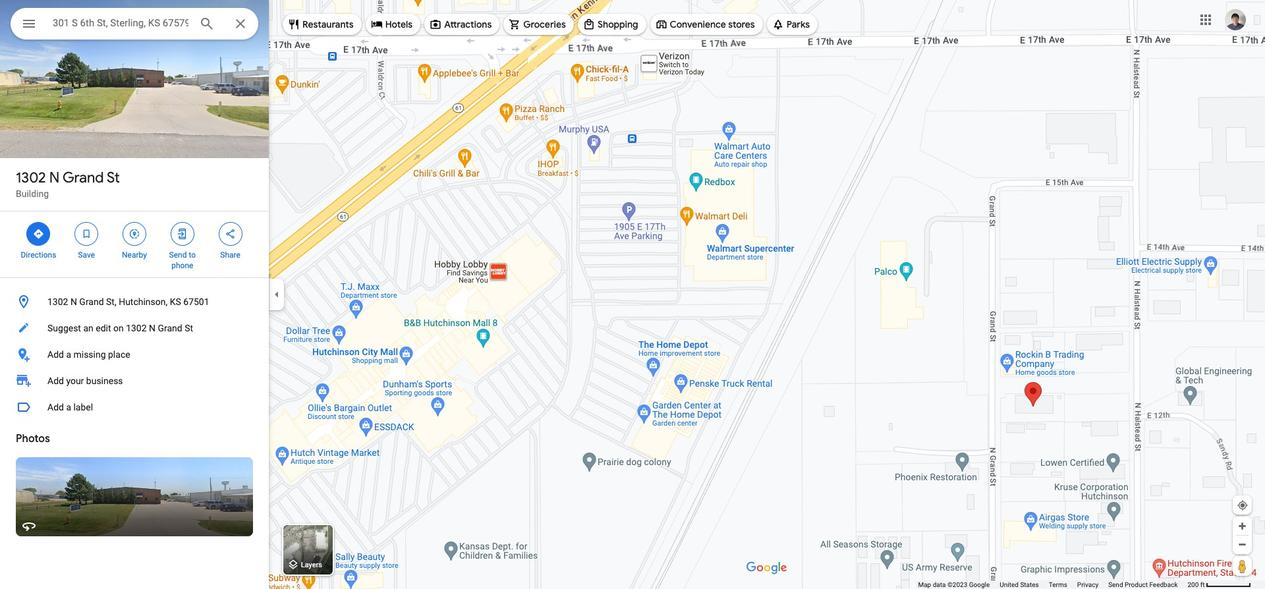Task type: vqa. For each thing, say whether or not it's contained in the screenshot.
Hutchinson,
yes



Task type: locate. For each thing, give the bounding box(es) containing it.
n inside 1302 n grand st building
[[49, 169, 60, 187]]

st inside 1302 n grand st building
[[107, 169, 120, 187]]

grand inside 1302 n grand st building
[[63, 169, 104, 187]]

1 vertical spatial st
[[185, 323, 193, 334]]

edit
[[96, 323, 111, 334]]

1302 n grand st main content
[[0, 0, 269, 589]]

0 vertical spatial grand
[[63, 169, 104, 187]]

grand inside suggest an edit on 1302 n grand st button
[[158, 323, 182, 334]]

shopping
[[598, 18, 638, 30]]

grand for st
[[63, 169, 104, 187]]

add down suggest
[[47, 349, 64, 360]]

a left label
[[66, 402, 71, 413]]

None field
[[53, 15, 189, 31]]

a for label
[[66, 402, 71, 413]]

footer inside the google maps element
[[919, 581, 1188, 589]]

send for send to phone
[[169, 250, 187, 260]]

add inside 'link'
[[47, 376, 64, 386]]

share
[[220, 250, 241, 260]]

united
[[1000, 581, 1019, 589]]

convenience stores button
[[650, 9, 763, 40]]

67501
[[183, 297, 209, 307]]

footer
[[919, 581, 1188, 589]]

0 vertical spatial 1302
[[16, 169, 46, 187]]

©2023
[[948, 581, 968, 589]]

send up phone
[[169, 250, 187, 260]]

1 vertical spatial grand
[[79, 297, 104, 307]]


[[81, 227, 92, 241]]

1302 up suggest
[[47, 297, 68, 307]]

a
[[66, 349, 71, 360], [66, 402, 71, 413]]

label
[[73, 402, 93, 413]]

building
[[16, 189, 49, 199]]

2 vertical spatial grand
[[158, 323, 182, 334]]

2 vertical spatial add
[[47, 402, 64, 413]]

0 vertical spatial st
[[107, 169, 120, 187]]

2 vertical spatial n
[[149, 323, 156, 334]]

grand up 
[[63, 169, 104, 187]]

hotels button
[[366, 9, 421, 40]]

1 horizontal spatial send
[[1109, 581, 1124, 589]]

 search field
[[11, 8, 258, 42]]

ft
[[1201, 581, 1205, 589]]

200 ft button
[[1188, 581, 1252, 589]]

0 horizontal spatial n
[[49, 169, 60, 187]]

1302
[[16, 169, 46, 187], [47, 297, 68, 307], [126, 323, 147, 334]]

send inside button
[[1109, 581, 1124, 589]]

hotels
[[385, 18, 413, 30]]

add for add a missing place
[[47, 349, 64, 360]]

groceries
[[524, 18, 566, 30]]

grand
[[63, 169, 104, 187], [79, 297, 104, 307], [158, 323, 182, 334]]

missing
[[73, 349, 106, 360]]

google maps element
[[0, 0, 1266, 589]]

n
[[49, 169, 60, 187], [70, 297, 77, 307], [149, 323, 156, 334]]

grand left st,
[[79, 297, 104, 307]]

add left label
[[47, 402, 64, 413]]

grand for st,
[[79, 297, 104, 307]]

grand down ks
[[158, 323, 182, 334]]

collapse side panel image
[[270, 287, 284, 302]]

1 vertical spatial add
[[47, 376, 64, 386]]

data
[[933, 581, 946, 589]]

business
[[86, 376, 123, 386]]

a left missing at left bottom
[[66, 349, 71, 360]]

2 add from the top
[[47, 376, 64, 386]]


[[21, 15, 37, 33]]

1 vertical spatial a
[[66, 402, 71, 413]]

nearby
[[122, 250, 147, 260]]

2 horizontal spatial 1302
[[126, 323, 147, 334]]


[[129, 227, 140, 241]]

send inside send to phone
[[169, 250, 187, 260]]


[[33, 227, 44, 241]]

1 horizontal spatial st
[[185, 323, 193, 334]]

1 horizontal spatial 1302
[[47, 297, 68, 307]]

1 horizontal spatial n
[[70, 297, 77, 307]]

your
[[66, 376, 84, 386]]

add left the your
[[47, 376, 64, 386]]

convenience
[[670, 18, 726, 30]]

n for st
[[49, 169, 60, 187]]

none field inside 301 s 6th st, sterling, ks 67579 field
[[53, 15, 189, 31]]

terms
[[1049, 581, 1068, 589]]

1302 up building
[[16, 169, 46, 187]]

send for send product feedback
[[1109, 581, 1124, 589]]

united states button
[[1000, 581, 1039, 589]]

0 horizontal spatial st
[[107, 169, 120, 187]]

save
[[78, 250, 95, 260]]

directions
[[21, 250, 56, 260]]

1302 inside button
[[47, 297, 68, 307]]

add your business link
[[0, 368, 269, 394]]

1302 n grand st, hutchinson, ks 67501
[[47, 297, 209, 307]]

1302 n grand st, hutchinson, ks 67501 button
[[0, 289, 269, 315]]

2 horizontal spatial n
[[149, 323, 156, 334]]

send left product
[[1109, 581, 1124, 589]]

n inside button
[[70, 297, 77, 307]]

2 vertical spatial 1302
[[126, 323, 147, 334]]

0 horizontal spatial 1302
[[16, 169, 46, 187]]

3 add from the top
[[47, 402, 64, 413]]

 button
[[11, 8, 47, 42]]

1302 right on
[[126, 323, 147, 334]]

1302 inside 1302 n grand st building
[[16, 169, 46, 187]]

zoom out image
[[1238, 540, 1248, 550]]

suggest
[[47, 323, 81, 334]]

1 vertical spatial send
[[1109, 581, 1124, 589]]

add
[[47, 349, 64, 360], [47, 376, 64, 386], [47, 402, 64, 413]]

1302 for st,
[[47, 297, 68, 307]]

send
[[169, 250, 187, 260], [1109, 581, 1124, 589]]

product
[[1125, 581, 1148, 589]]

1 vertical spatial n
[[70, 297, 77, 307]]

0 vertical spatial send
[[169, 250, 187, 260]]

0 horizontal spatial send
[[169, 250, 187, 260]]

1 a from the top
[[66, 349, 71, 360]]

st
[[107, 169, 120, 187], [185, 323, 193, 334]]

n for st,
[[70, 297, 77, 307]]

0 vertical spatial add
[[47, 349, 64, 360]]

1 add from the top
[[47, 349, 64, 360]]

0 vertical spatial a
[[66, 349, 71, 360]]

grand inside 1302 n grand st, hutchinson, ks 67501 button
[[79, 297, 104, 307]]

0 vertical spatial n
[[49, 169, 60, 187]]

show street view coverage image
[[1233, 556, 1252, 576]]

1 vertical spatial 1302
[[47, 297, 68, 307]]

shopping button
[[578, 9, 646, 40]]

footer containing map data ©2023 google
[[919, 581, 1188, 589]]

2 a from the top
[[66, 402, 71, 413]]



Task type: describe. For each thing, give the bounding box(es) containing it.
actions for 1302 n grand st region
[[0, 212, 269, 278]]

send product feedback button
[[1109, 581, 1178, 589]]

attractions
[[444, 18, 492, 30]]

add a label button
[[0, 394, 269, 421]]

attractions button
[[425, 9, 500, 40]]

st,
[[106, 297, 116, 307]]

parks
[[787, 18, 810, 30]]

send product feedback
[[1109, 581, 1178, 589]]

a for missing
[[66, 349, 71, 360]]

add your business
[[47, 376, 123, 386]]

terms button
[[1049, 581, 1068, 589]]

add for add a label
[[47, 402, 64, 413]]

states
[[1021, 581, 1039, 589]]

1302 for st
[[16, 169, 46, 187]]

zoom in image
[[1238, 521, 1248, 531]]

place
[[108, 349, 130, 360]]

layers
[[301, 561, 322, 570]]

groceries button
[[504, 9, 574, 40]]

google account: nolan park  
(nolan.park@adept.ai) image
[[1225, 9, 1247, 30]]

st inside button
[[185, 323, 193, 334]]

phone
[[172, 261, 193, 270]]

restaurants
[[303, 18, 354, 30]]

hutchinson,
[[119, 297, 168, 307]]

suggest an edit on 1302 n grand st button
[[0, 315, 269, 341]]


[[225, 227, 236, 241]]

1302 n grand st building
[[16, 169, 120, 199]]

stores
[[729, 18, 755, 30]]

feedback
[[1150, 581, 1178, 589]]


[[177, 227, 188, 241]]

on
[[113, 323, 124, 334]]

united states
[[1000, 581, 1039, 589]]

show your location image
[[1237, 500, 1249, 512]]

map
[[919, 581, 932, 589]]

add a label
[[47, 402, 93, 413]]

200 ft
[[1188, 581, 1205, 589]]

photos
[[16, 432, 50, 446]]

add for add your business
[[47, 376, 64, 386]]

add a missing place button
[[0, 341, 269, 368]]

privacy button
[[1078, 581, 1099, 589]]

map data ©2023 google
[[919, 581, 990, 589]]

parks button
[[767, 9, 818, 40]]

add a missing place
[[47, 349, 130, 360]]

restaurants button
[[283, 9, 362, 40]]

suggest an edit on 1302 n grand st
[[47, 323, 193, 334]]

send to phone
[[169, 250, 196, 270]]

1302 inside button
[[126, 323, 147, 334]]

google
[[969, 581, 990, 589]]

301 S 6th St, Sterling, KS 67579 field
[[11, 8, 258, 40]]

to
[[189, 250, 196, 260]]

privacy
[[1078, 581, 1099, 589]]

n inside button
[[149, 323, 156, 334]]

200
[[1188, 581, 1199, 589]]

ks
[[170, 297, 181, 307]]

an
[[83, 323, 93, 334]]

convenience stores
[[670, 18, 755, 30]]



